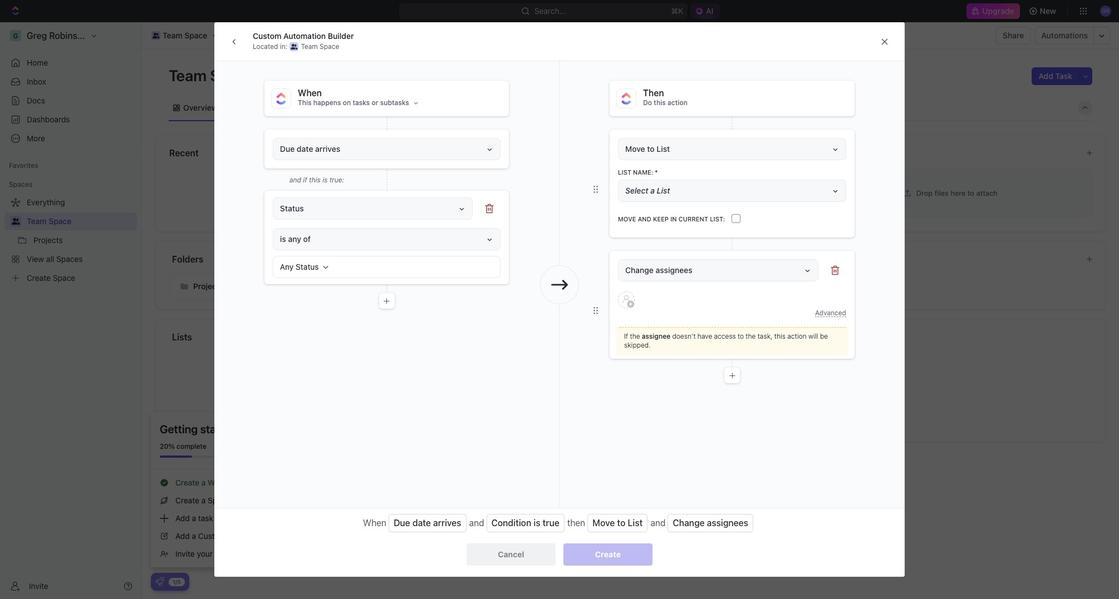 Task type: locate. For each thing, give the bounding box(es) containing it.
is any of button
[[273, 228, 501, 251]]

1 horizontal spatial the
[[746, 333, 756, 341]]

0 horizontal spatial user group image
[[152, 33, 159, 38]]

0 horizontal spatial custom
[[198, 532, 226, 541]]

untitled link down list name: * on the right of page
[[485, 182, 777, 200]]

clickup image
[[276, 93, 286, 105]]

docs
[[27, 96, 45, 105], [489, 148, 511, 158]]

0 horizontal spatial due date arrives
[[280, 144, 340, 154]]

the
[[630, 333, 640, 341], [746, 333, 756, 341]]

add for add a task
[[175, 514, 190, 524]]

builder
[[328, 31, 354, 40]]

list down *
[[657, 186, 670, 196]]

a down add a task
[[192, 532, 196, 541]]

2 vertical spatial create
[[595, 550, 621, 560]]

user group image inside team space link
[[152, 33, 159, 38]]

0 vertical spatial action
[[668, 99, 688, 107]]

a left task at the left bottom
[[192, 514, 196, 524]]

cancel
[[498, 550, 525, 560]]

1 vertical spatial docs
[[489, 148, 511, 158]]

0 horizontal spatial docs
[[27, 96, 45, 105]]

0 horizontal spatial change
[[626, 266, 654, 275]]

the right if
[[630, 333, 640, 341]]

will inside doesn't have access to the task, this action will be skipped.
[[809, 333, 819, 341]]

1 horizontal spatial assignees
[[707, 519, 749, 529]]

a for task
[[192, 514, 196, 524]]

a for custom
[[192, 532, 196, 541]]

1 vertical spatial date
[[413, 519, 431, 529]]

team space tree
[[4, 194, 137, 287]]

due date arrives button
[[273, 138, 501, 160]]

invite
[[175, 550, 195, 559], [29, 582, 48, 591]]

any status button
[[273, 256, 501, 279]]

1 vertical spatial will
[[809, 333, 819, 341]]

move down select at the top right of page
[[618, 215, 636, 223]]

add for add task
[[1039, 71, 1054, 81]]

task
[[198, 514, 213, 524]]

space
[[185, 31, 207, 40], [320, 42, 339, 50], [210, 66, 255, 85], [49, 217, 72, 226], [208, 496, 230, 506]]

docs inside docs link
[[27, 96, 45, 105]]

arrives inside due date arrives dropdown button
[[315, 144, 340, 154]]

0 horizontal spatial this
[[654, 99, 666, 107]]

getting started
[[160, 423, 237, 436]]

is left the true
[[534, 519, 541, 529]]

0 vertical spatial untitled
[[505, 168, 533, 178]]

list link
[[279, 100, 294, 116]]

status left items at left
[[280, 204, 304, 213]]

untitled link
[[485, 164, 777, 182], [485, 182, 777, 200]]

list left this
[[281, 103, 294, 112]]

0 vertical spatial due date arrives
[[280, 144, 340, 154]]

1 horizontal spatial docs
[[489, 148, 511, 158]]

date
[[297, 144, 313, 154], [413, 519, 431, 529]]

folders button
[[172, 253, 1077, 266]]

due date arrives
[[280, 144, 340, 154], [394, 519, 462, 529]]

0 vertical spatial due
[[280, 144, 295, 154]]

1 vertical spatial move to list
[[593, 519, 643, 529]]

move to list
[[626, 144, 670, 154], [593, 519, 643, 529]]

no lists icon. image
[[609, 346, 653, 391]]

⌘k
[[671, 6, 683, 16]]

0 horizontal spatial team space link
[[27, 213, 135, 231]]

advanced
[[816, 309, 847, 318]]

any status
[[280, 262, 319, 272]]

0 vertical spatial arrives
[[315, 144, 340, 154]]

is left any
[[280, 235, 286, 244]]

move up list name: * on the right of page
[[626, 144, 645, 154]]

spaces
[[9, 180, 33, 189]]

custom up located
[[253, 31, 281, 40]]

0 horizontal spatial arrives
[[315, 144, 340, 154]]

to right here
[[968, 189, 975, 197]]

action right do
[[668, 99, 688, 107]]

new
[[1040, 6, 1057, 16]]

0 horizontal spatial assignees
[[656, 266, 693, 275]]

dashboards link
[[4, 111, 137, 129]]

invite inside sidebar navigation
[[29, 582, 48, 591]]

1 untitled link from the top
[[485, 164, 777, 182]]

recent
[[262, 213, 283, 221]]

1 horizontal spatial this
[[775, 333, 786, 341]]

1 horizontal spatial due date arrives
[[394, 519, 462, 529]]

or
[[372, 99, 379, 107]]

0 vertical spatial assignees
[[656, 266, 693, 275]]

and
[[638, 215, 652, 223], [469, 519, 484, 529], [651, 519, 666, 529]]

a up task at the left bottom
[[201, 496, 206, 506]]

2 untitled from the top
[[505, 186, 533, 196]]

1 horizontal spatial change
[[673, 519, 705, 529]]

1 horizontal spatial invite
[[175, 550, 195, 559]]

in:
[[280, 42, 288, 50]]

create inside button
[[595, 550, 621, 560]]

user group image
[[152, 33, 159, 38], [291, 44, 298, 49]]

1 horizontal spatial arrives
[[433, 519, 462, 529]]

team space
[[163, 31, 207, 40], [301, 42, 339, 50], [169, 66, 258, 85], [27, 217, 72, 226]]

this inside 'then do this action'
[[654, 99, 666, 107]]

getting
[[160, 423, 198, 436]]

1 horizontal spatial action
[[788, 333, 807, 341]]

project
[[505, 204, 530, 213]]

0 vertical spatial is
[[280, 235, 286, 244]]

true
[[543, 519, 560, 529]]

1 vertical spatial change assignees
[[673, 519, 749, 529]]

0 horizontal spatial the
[[630, 333, 640, 341]]

1 vertical spatial user group image
[[291, 44, 298, 49]]

drop
[[917, 189, 933, 197]]

status right the any in the top left of the page
[[296, 262, 319, 272]]

due date arrives inside dropdown button
[[280, 144, 340, 154]]

1 vertical spatial due date arrives
[[394, 519, 462, 529]]

1 horizontal spatial team space link
[[149, 29, 210, 42]]

favorites button
[[4, 159, 43, 173]]

1 vertical spatial invite
[[29, 582, 48, 591]]

1 vertical spatial create
[[175, 496, 199, 506]]

is inside dropdown button
[[280, 235, 286, 244]]

0 horizontal spatial due
[[280, 144, 295, 154]]

assignees inside dropdown button
[[656, 266, 693, 275]]

move right then
[[593, 519, 615, 529]]

status button
[[273, 198, 473, 220]]

0 vertical spatial add
[[1039, 71, 1054, 81]]

1 untitled from the top
[[505, 168, 533, 178]]

board link
[[236, 100, 260, 116]]

untitled
[[505, 168, 533, 178], [505, 186, 533, 196]]

your
[[197, 550, 213, 559]]

1 vertical spatial assignees
[[707, 519, 749, 529]]

action
[[668, 99, 688, 107], [788, 333, 807, 341]]

project 1
[[505, 204, 536, 213]]

1 horizontal spatial due
[[394, 519, 410, 529]]

overview link
[[181, 100, 218, 116]]

1 vertical spatial action
[[788, 333, 807, 341]]

0 horizontal spatial will
[[329, 213, 339, 221]]

when
[[298, 88, 322, 98], [363, 519, 387, 529]]

add for add a custom field
[[175, 532, 190, 541]]

0 horizontal spatial invite
[[29, 582, 48, 591]]

1 vertical spatial add
[[175, 514, 190, 524]]

0 vertical spatial custom
[[253, 31, 281, 40]]

be
[[820, 333, 828, 341]]

list inside dropdown button
[[657, 144, 670, 154]]

0 vertical spatial date
[[297, 144, 313, 154]]

add left task
[[1039, 71, 1054, 81]]

2 vertical spatial add
[[175, 532, 190, 541]]

1 vertical spatial arrives
[[433, 519, 462, 529]]

untitled link up select at the top right of page
[[485, 164, 777, 182]]

here
[[951, 189, 966, 197]]

custom down task at the left bottom
[[198, 532, 226, 541]]

projects button
[[169, 273, 350, 301]]

space inside 'tree'
[[49, 217, 72, 226]]

to
[[647, 144, 655, 154], [968, 189, 975, 197], [738, 333, 744, 341], [617, 519, 626, 529]]

started
[[200, 423, 237, 436]]

the left the task,
[[746, 333, 756, 341]]

a up create a space
[[201, 478, 206, 488]]

do
[[643, 99, 652, 107]]

0 vertical spatial change
[[626, 266, 654, 275]]

date inside dropdown button
[[297, 144, 313, 154]]

home
[[27, 58, 48, 67]]

access
[[714, 333, 736, 341]]

Move and keep in current List: checkbox
[[732, 214, 741, 223]]

is
[[280, 235, 286, 244], [534, 519, 541, 529]]

change assignees inside dropdown button
[[626, 266, 693, 275]]

upgrade
[[983, 6, 1015, 16]]

will left show
[[329, 213, 339, 221]]

select a list button
[[618, 180, 847, 202]]

add down add a task
[[175, 532, 190, 541]]

1 horizontal spatial will
[[809, 333, 819, 341]]

a inside "dropdown button"
[[651, 186, 655, 196]]

team
[[163, 31, 183, 40], [301, 42, 318, 50], [169, 66, 207, 85], [27, 217, 47, 226]]

will
[[329, 213, 339, 221], [809, 333, 819, 341]]

list up *
[[657, 144, 670, 154]]

add left task at the left bottom
[[175, 514, 190, 524]]

1 vertical spatial when
[[363, 519, 387, 529]]

action left be
[[788, 333, 807, 341]]

0 vertical spatial move
[[626, 144, 645, 154]]

move to list up name:
[[626, 144, 670, 154]]

favorites
[[9, 162, 38, 170]]

1 vertical spatial team space link
[[27, 213, 135, 231]]

0 vertical spatial create
[[175, 478, 199, 488]]

condition is true
[[492, 519, 560, 529]]

1 vertical spatial due
[[394, 519, 410, 529]]

clickup image
[[622, 93, 632, 105]]

0 vertical spatial move to list
[[626, 144, 670, 154]]

share
[[1003, 31, 1025, 40]]

due
[[280, 144, 295, 154], [394, 519, 410, 529]]

to right the access
[[738, 333, 744, 341]]

0 horizontal spatial date
[[297, 144, 313, 154]]

move to list inside dropdown button
[[626, 144, 670, 154]]

1 vertical spatial this
[[775, 333, 786, 341]]

will left be
[[809, 333, 819, 341]]

this right the task,
[[775, 333, 786, 341]]

to inside dropdown button
[[647, 144, 655, 154]]

search...
[[534, 6, 566, 16]]

sidebar navigation
[[0, 22, 142, 600]]

due inside dropdown button
[[280, 144, 295, 154]]

select
[[626, 186, 649, 196]]

2 the from the left
[[746, 333, 756, 341]]

2 vertical spatial move
[[593, 519, 615, 529]]

1 horizontal spatial when
[[363, 519, 387, 529]]

team space inside team space 'tree'
[[27, 217, 72, 226]]

workspace
[[208, 478, 248, 488]]

list left name:
[[618, 169, 632, 176]]

0 vertical spatial this
[[654, 99, 666, 107]]

move to list up create button
[[593, 519, 643, 529]]

move
[[626, 144, 645, 154], [618, 215, 636, 223], [593, 519, 615, 529]]

share button
[[997, 27, 1031, 45]]

current
[[679, 215, 709, 223]]

0 vertical spatial invite
[[175, 550, 195, 559]]

this down then
[[654, 99, 666, 107]]

0 horizontal spatial when
[[298, 88, 322, 98]]

0 vertical spatial docs
[[27, 96, 45, 105]]

1 vertical spatial untitled
[[505, 186, 533, 196]]

0 vertical spatial team space link
[[149, 29, 210, 42]]

1 horizontal spatial user group image
[[291, 44, 298, 49]]

to up name:
[[647, 144, 655, 154]]

add task
[[1039, 71, 1073, 81]]

items
[[310, 213, 327, 221]]

0 horizontal spatial is
[[280, 235, 286, 244]]

doesn't
[[673, 333, 696, 341]]

create for create a workspace
[[175, 478, 199, 488]]

a
[[651, 186, 655, 196], [201, 478, 206, 488], [201, 496, 206, 506], [192, 514, 196, 524], [192, 532, 196, 541]]

arrives
[[315, 144, 340, 154], [433, 519, 462, 529]]

1 horizontal spatial is
[[534, 519, 541, 529]]

1 vertical spatial custom
[[198, 532, 226, 541]]

add inside add task button
[[1039, 71, 1054, 81]]

0 vertical spatial change assignees
[[626, 266, 693, 275]]

0 horizontal spatial action
[[668, 99, 688, 107]]

0 vertical spatial user group image
[[152, 33, 159, 38]]

move inside dropdown button
[[626, 144, 645, 154]]

invite for invite
[[29, 582, 48, 591]]

inbox link
[[4, 73, 137, 91]]

a right select at the top right of page
[[651, 186, 655, 196]]

to up create button
[[617, 519, 626, 529]]

to inside doesn't have access to the task, this action will be skipped.
[[738, 333, 744, 341]]



Task type: describe. For each thing, give the bounding box(es) containing it.
of
[[303, 235, 311, 244]]

if
[[624, 333, 628, 341]]

this happens on tasks or subtasks
[[298, 99, 409, 107]]

complete
[[177, 443, 207, 451]]

calendar
[[315, 103, 348, 112]]

docs link
[[4, 92, 137, 110]]

team inside 'tree'
[[27, 217, 47, 226]]

action inside 'then do this action'
[[668, 99, 688, 107]]

happens
[[313, 99, 341, 107]]

folders
[[172, 255, 204, 265]]

2 untitled link from the top
[[485, 182, 777, 200]]

any
[[288, 235, 301, 244]]

automations
[[1042, 31, 1088, 40]]

your recent opened items will show here.
[[246, 213, 375, 221]]

invite for invite your team
[[175, 550, 195, 559]]

20% complete
[[160, 443, 207, 451]]

1 vertical spatial change
[[673, 519, 705, 529]]

user group image
[[11, 218, 20, 225]]

a for space
[[201, 496, 206, 506]]

add task button
[[1032, 67, 1080, 85]]

then
[[567, 519, 586, 529]]

then
[[643, 88, 664, 98]]

create for create a space
[[175, 496, 199, 506]]

*
[[655, 169, 658, 176]]

table link
[[407, 100, 429, 116]]

1 horizontal spatial date
[[413, 519, 431, 529]]

name:
[[633, 169, 653, 176]]

move and keep in current list:
[[618, 215, 725, 223]]

1/5
[[173, 579, 181, 586]]

task
[[1056, 71, 1073, 81]]

1 vertical spatial is
[[534, 519, 541, 529]]

team
[[215, 550, 233, 559]]

list name: *
[[618, 169, 658, 176]]

list inside "dropdown button"
[[657, 186, 670, 196]]

recent
[[169, 148, 199, 158]]

dashboards
[[27, 115, 70, 124]]

assignee
[[642, 333, 671, 341]]

have
[[698, 333, 713, 341]]

1 the from the left
[[630, 333, 640, 341]]

calendar link
[[312, 100, 348, 116]]

a for list
[[651, 186, 655, 196]]

0 vertical spatial will
[[329, 213, 339, 221]]

if the assignee
[[624, 333, 671, 341]]

move to list button
[[618, 138, 847, 160]]

create a workspace
[[175, 478, 248, 488]]

automations button
[[1036, 27, 1094, 44]]

gantt
[[368, 103, 389, 112]]

onboarding checklist button image
[[155, 578, 164, 587]]

keep
[[653, 215, 669, 223]]

any
[[280, 262, 294, 272]]

1 horizontal spatial custom
[[253, 31, 281, 40]]

in
[[671, 215, 677, 223]]

located in:
[[253, 42, 288, 50]]

tasks
[[353, 99, 370, 107]]

lists
[[172, 333, 192, 343]]

is any of
[[280, 235, 311, 244]]

files
[[935, 189, 949, 197]]

new button
[[1025, 2, 1063, 20]]

0 vertical spatial when
[[298, 88, 322, 98]]

list:
[[710, 215, 725, 223]]

invite your team
[[175, 550, 233, 559]]

change inside dropdown button
[[626, 266, 654, 275]]

field
[[228, 532, 245, 541]]

1 vertical spatial move
[[618, 215, 636, 223]]

on
[[343, 99, 351, 107]]

your
[[246, 213, 261, 221]]

add a task
[[175, 514, 213, 524]]

doesn't have access to the task, this action will be skipped.
[[624, 333, 828, 350]]

drop files here to attach
[[917, 189, 998, 197]]

add a custom field
[[175, 532, 245, 541]]

create a space
[[175, 496, 230, 506]]

home link
[[4, 54, 137, 72]]

located
[[253, 42, 278, 50]]

action inside doesn't have access to the task, this action will be skipped.
[[788, 333, 807, 341]]

then do this action
[[643, 88, 688, 107]]

resources
[[812, 148, 856, 158]]

20%
[[160, 443, 175, 451]]

custom automation builder
[[253, 31, 354, 40]]

a for workspace
[[201, 478, 206, 488]]

opened
[[284, 213, 308, 221]]

lists button
[[172, 331, 1093, 344]]

gantt link
[[366, 100, 389, 116]]

skipped.
[[624, 341, 651, 350]]

the inside doesn't have access to the task, this action will be skipped.
[[746, 333, 756, 341]]

project 1 link
[[485, 200, 777, 218]]

resources button
[[811, 146, 1077, 160]]

automation
[[284, 31, 326, 40]]

subtasks
[[380, 99, 409, 107]]

task,
[[758, 333, 773, 341]]

create for create
[[595, 550, 621, 560]]

inbox
[[27, 77, 46, 86]]

board
[[238, 103, 260, 112]]

upgrade link
[[967, 3, 1020, 19]]

team space link inside 'tree'
[[27, 213, 135, 231]]

list up create button
[[628, 519, 643, 529]]

here.
[[359, 213, 375, 221]]

1 vertical spatial status
[[296, 262, 319, 272]]

attach
[[977, 189, 998, 197]]

this inside doesn't have access to the task, this action will be skipped.
[[775, 333, 786, 341]]

onboarding checklist button element
[[155, 578, 164, 587]]

0 vertical spatial status
[[280, 204, 304, 213]]

no recent items image
[[289, 168, 333, 213]]

1
[[532, 204, 536, 213]]



Task type: vqa. For each thing, say whether or not it's contained in the screenshot.
OPTION within the Custom Fields element
no



